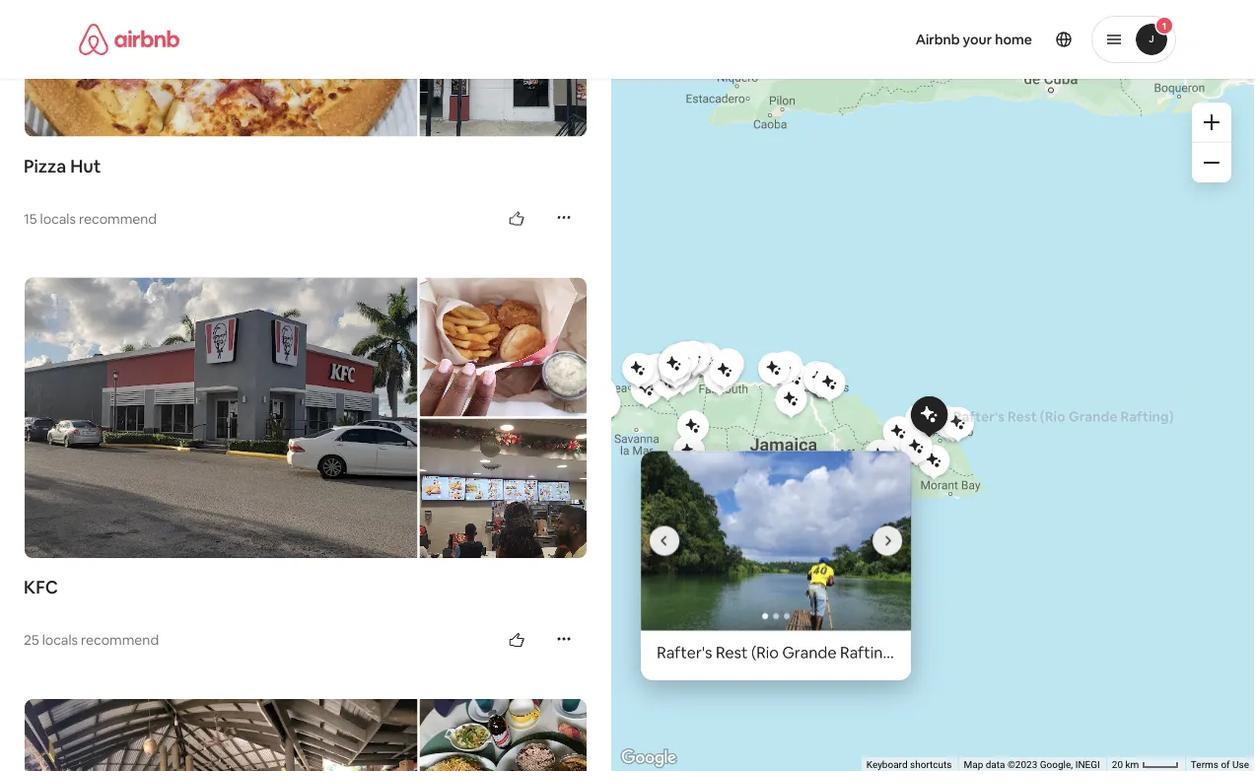 Task type: vqa. For each thing, say whether or not it's contained in the screenshot.
your
yes



Task type: describe. For each thing, give the bounding box(es) containing it.
rafter's rest (rio grande rafting) group
[[641, 451, 1182, 681]]

recommend for pizza hut
[[79, 209, 157, 227]]

your
[[963, 31, 992, 48]]

1
[[1163, 19, 1167, 32]]

zoom out image
[[1204, 155, 1220, 171]]

hut
[[70, 154, 101, 177]]

image 2 image
[[911, 451, 1182, 631]]

map data ©2023 google, inegi
[[964, 759, 1101, 771]]

20 km button
[[1106, 757, 1185, 771]]

locals for kfc
[[42, 631, 78, 649]]

1 button
[[1092, 16, 1177, 63]]

locals for pizza hut
[[40, 209, 76, 227]]

mark as helpful, pizza hut image
[[509, 211, 525, 227]]

keyboard shortcuts
[[867, 759, 952, 771]]

pizza hut
[[24, 154, 101, 177]]

zoom in image
[[1204, 114, 1220, 130]]

15
[[24, 209, 37, 227]]

use
[[1233, 759, 1250, 771]]

terms of use
[[1191, 759, 1250, 771]]

more options, kfc image
[[556, 631, 572, 647]]

km
[[1126, 759, 1140, 771]]

20
[[1112, 759, 1123, 771]]

inegi
[[1076, 759, 1101, 771]]

kfc
[[24, 576, 58, 599]]

recommend for kfc
[[81, 631, 159, 649]]

map
[[964, 759, 984, 771]]

terms of use link
[[1191, 759, 1250, 771]]

profile element
[[651, 0, 1177, 79]]



Task type: locate. For each thing, give the bounding box(es) containing it.
kfc link
[[24, 576, 588, 600]]

shortcuts
[[910, 759, 952, 771]]

25
[[24, 631, 39, 649]]

0 vertical spatial recommend
[[79, 209, 157, 227]]

recommend down hut
[[79, 209, 157, 227]]

more options, pizza hut image
[[556, 209, 572, 225]]

mark as helpful, kfc image
[[509, 633, 525, 648]]

data
[[986, 759, 1006, 771]]

©2023
[[1008, 759, 1038, 771]]

airbnb
[[916, 31, 960, 48]]

google,
[[1040, 759, 1073, 771]]

locals right the "25"
[[42, 631, 78, 649]]

20 km
[[1112, 759, 1142, 771]]

pizza
[[24, 154, 66, 177]]

1 vertical spatial locals
[[42, 631, 78, 649]]

map region
[[527, 0, 1256, 771]]

airbnb your home link
[[904, 19, 1044, 60]]

1 vertical spatial recommend
[[81, 631, 159, 649]]

image 1 image
[[641, 451, 911, 631], [641, 451, 911, 631]]

of
[[1221, 759, 1230, 771]]

locals
[[40, 209, 76, 227], [42, 631, 78, 649]]

locals right 15
[[40, 209, 76, 227]]

25 locals recommend
[[24, 631, 159, 649]]

airbnb your home
[[916, 31, 1033, 48]]

0 vertical spatial locals
[[40, 209, 76, 227]]

terms
[[1191, 759, 1219, 771]]

google image
[[616, 746, 682, 771]]

pizza hut link
[[24, 154, 588, 178]]

keyboard shortcuts button
[[867, 758, 952, 771]]

15 locals recommend
[[24, 209, 157, 227]]

keyboard
[[867, 759, 908, 771]]

recommend right the "25"
[[81, 631, 159, 649]]

recommend
[[79, 209, 157, 227], [81, 631, 159, 649]]

home
[[995, 31, 1033, 48]]



